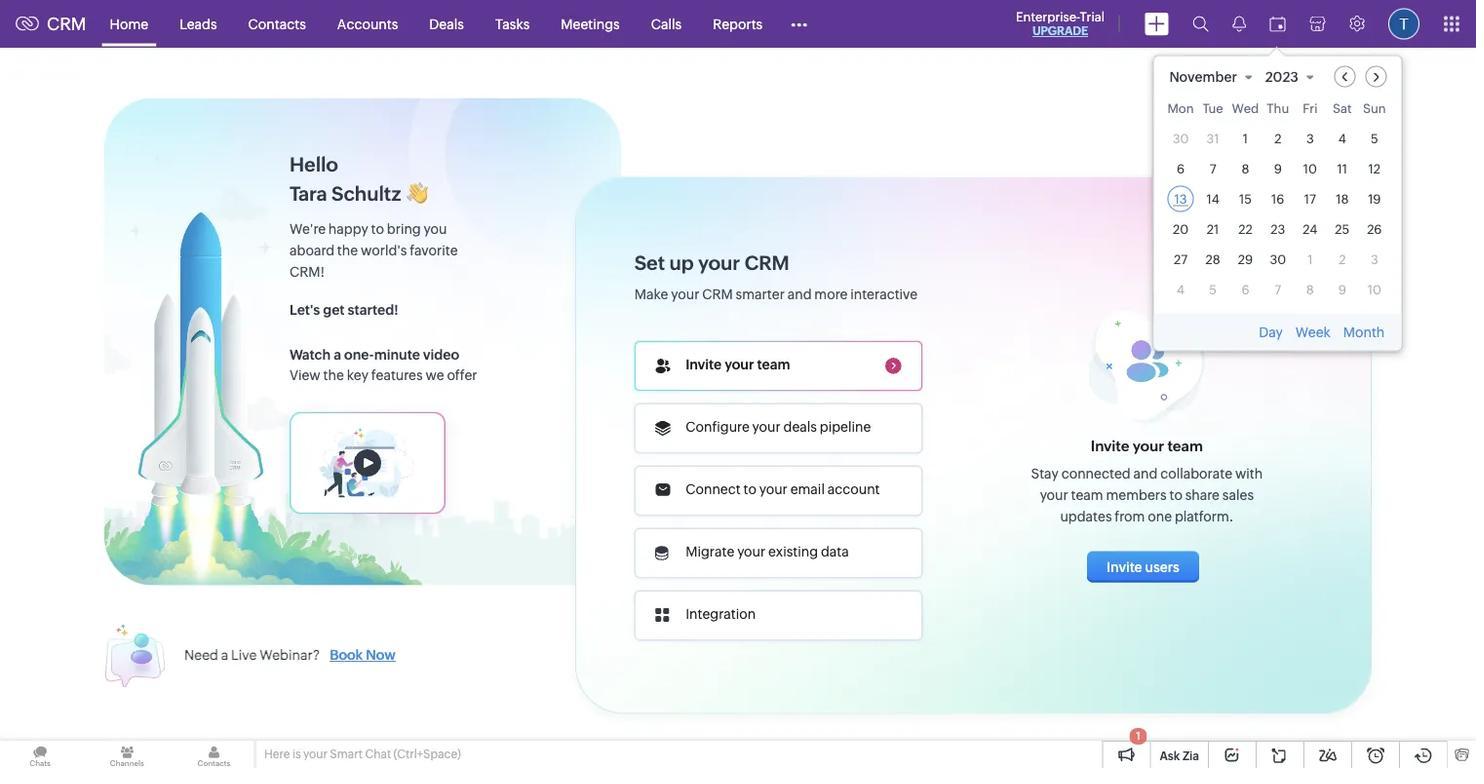 Task type: locate. For each thing, give the bounding box(es) containing it.
1 horizontal spatial 9
[[1339, 282, 1347, 297]]

sun
[[1363, 101, 1386, 116]]

1 vertical spatial team
[[1168, 438, 1203, 455]]

row containing 13
[[1168, 186, 1388, 212]]

1 vertical spatial invite
[[1091, 438, 1130, 455]]

meetings link
[[545, 0, 636, 47]]

crm up the smarter
[[745, 252, 790, 274]]

invite inside button
[[1107, 559, 1143, 575]]

0 vertical spatial the
[[337, 242, 358, 258]]

thu
[[1267, 101, 1290, 116]]

5 row from the top
[[1168, 216, 1388, 242]]

0 vertical spatial and
[[788, 286, 812, 302]]

0 horizontal spatial crm
[[47, 14, 86, 34]]

users
[[1145, 559, 1180, 575]]

0 vertical spatial 6
[[1177, 161, 1185, 176]]

you
[[424, 221, 447, 236]]

channels image
[[87, 741, 167, 768]]

live
[[231, 648, 257, 663]]

to right connect
[[744, 482, 757, 497]]

28
[[1206, 252, 1221, 267]]

invite your team up configure
[[686, 357, 790, 373]]

features
[[371, 367, 423, 383]]

need
[[184, 648, 218, 663]]

0 horizontal spatial 1
[[1136, 730, 1141, 743]]

30
[[1173, 131, 1189, 146], [1270, 252, 1286, 267]]

row containing 27
[[1168, 246, 1388, 273]]

stay
[[1031, 465, 1059, 481]]

0 horizontal spatial 6
[[1177, 161, 1185, 176]]

0 horizontal spatial 2
[[1275, 131, 1282, 146]]

10 up 17
[[1304, 161, 1317, 176]]

0 vertical spatial 4
[[1339, 131, 1347, 146]]

(ctrl+space)
[[394, 748, 461, 761]]

collaborate
[[1161, 465, 1233, 481]]

0 vertical spatial 3
[[1307, 131, 1314, 146]]

1 vertical spatial and
[[1134, 465, 1158, 481]]

2 row from the top
[[1168, 125, 1388, 152]]

one
[[1148, 508, 1172, 524]]

5 down 28
[[1210, 282, 1217, 297]]

8 up 15
[[1242, 161, 1250, 176]]

invite your team up stay connected and collaborate with your team members to share sales updates from one platform.
[[1091, 438, 1203, 455]]

2023 field
[[1265, 66, 1323, 87]]

crm
[[47, 14, 86, 34], [745, 252, 790, 274], [702, 286, 733, 302]]

0 vertical spatial crm
[[47, 14, 86, 34]]

profile image
[[1389, 8, 1420, 39]]

0 vertical spatial 30
[[1173, 131, 1189, 146]]

calendar image
[[1270, 16, 1286, 32]]

8
[[1242, 161, 1250, 176], [1307, 282, 1314, 297]]

0 horizontal spatial to
[[371, 221, 384, 236]]

0 vertical spatial 10
[[1304, 161, 1317, 176]]

1 vertical spatial 7
[[1275, 282, 1282, 297]]

team up configure your deals pipeline
[[757, 357, 790, 373]]

and up members
[[1134, 465, 1158, 481]]

2 vertical spatial invite
[[1107, 559, 1143, 575]]

2 down 25
[[1339, 252, 1346, 267]]

0 horizontal spatial 7
[[1210, 161, 1217, 176]]

1 horizontal spatial 4
[[1339, 131, 1347, 146]]

home
[[110, 16, 148, 32]]

7 up day
[[1275, 282, 1282, 297]]

invite your team
[[686, 357, 790, 373], [1091, 438, 1203, 455]]

1 vertical spatial 5
[[1210, 282, 1217, 297]]

1 row from the top
[[1168, 101, 1388, 121]]

27
[[1174, 252, 1188, 267]]

reports link
[[698, 0, 778, 47]]

0 vertical spatial 9
[[1274, 161, 1282, 176]]

0 horizontal spatial a
[[221, 648, 228, 663]]

minute
[[374, 347, 420, 362]]

0 horizontal spatial team
[[757, 357, 790, 373]]

november
[[1170, 69, 1238, 84]]

9 up month
[[1339, 282, 1347, 297]]

day link
[[1257, 324, 1285, 340]]

webinar?
[[260, 648, 320, 663]]

the left key
[[323, 367, 344, 383]]

one-
[[344, 347, 374, 362]]

6 up 13
[[1177, 161, 1185, 176]]

1 horizontal spatial 7
[[1275, 282, 1282, 297]]

get
[[323, 302, 345, 317]]

invite left users
[[1107, 559, 1143, 575]]

1 horizontal spatial crm
[[702, 286, 733, 302]]

your down stay
[[1040, 487, 1069, 502]]

9 up 16
[[1274, 161, 1282, 176]]

up
[[669, 252, 694, 274]]

0 vertical spatial 2
[[1275, 131, 1282, 146]]

connected
[[1062, 465, 1131, 481]]

profile element
[[1377, 0, 1432, 47]]

your right the migrate at the bottom of page
[[737, 544, 766, 560]]

1 vertical spatial 1
[[1308, 252, 1313, 267]]

and left more in the top right of the page
[[788, 286, 812, 302]]

1 vertical spatial 3
[[1371, 252, 1379, 267]]

search image
[[1193, 16, 1209, 32]]

5
[[1371, 131, 1379, 146], [1210, 282, 1217, 297]]

1 vertical spatial 30
[[1270, 252, 1286, 267]]

7 down 31
[[1210, 161, 1217, 176]]

1 horizontal spatial 6
[[1242, 282, 1250, 297]]

4 down "skip"
[[1339, 131, 1347, 146]]

2 horizontal spatial team
[[1168, 438, 1203, 455]]

the inside we're happy to bring you aboard the world's favorite crm!
[[337, 242, 358, 258]]

deals
[[784, 419, 817, 435]]

invite up connected
[[1091, 438, 1130, 455]]

updates
[[1060, 508, 1112, 524]]

your up stay connected and collaborate with your team members to share sales updates from one platform.
[[1133, 438, 1165, 455]]

crm down set up your crm
[[702, 286, 733, 302]]

create menu element
[[1133, 0, 1181, 47]]

5 down sunday column header
[[1371, 131, 1379, 146]]

15
[[1239, 192, 1252, 206]]

the inside watch a one-minute video view the key features we offer
[[323, 367, 344, 383]]

1 horizontal spatial 1
[[1243, 131, 1248, 146]]

chats image
[[0, 741, 80, 768]]

6
[[1177, 161, 1185, 176], [1242, 282, 1250, 297]]

4 row from the top
[[1168, 186, 1388, 212]]

2023
[[1266, 69, 1299, 84]]

hello
[[290, 153, 338, 176]]

2 down thursday column header
[[1275, 131, 1282, 146]]

0 vertical spatial 7
[[1210, 161, 1217, 176]]

6 down 29
[[1242, 282, 1250, 297]]

tara
[[290, 182, 327, 205]]

need a live webinar? book now
[[184, 648, 396, 663]]

grid containing mon
[[1154, 97, 1402, 315]]

week link
[[1294, 324, 1333, 340]]

row containing 4
[[1168, 276, 1388, 303]]

configure your deals pipeline
[[686, 419, 871, 435]]

0 horizontal spatial 3
[[1307, 131, 1314, 146]]

0 vertical spatial invite your team
[[686, 357, 790, 373]]

we're happy to bring you aboard the world's favorite crm!
[[290, 221, 458, 279]]

10 up month
[[1368, 282, 1382, 297]]

migrate your existing data
[[686, 544, 849, 560]]

crm left 'home'
[[47, 14, 86, 34]]

your
[[698, 252, 740, 274], [671, 286, 700, 302], [725, 357, 754, 373], [753, 419, 781, 435], [1133, 438, 1165, 455], [759, 482, 788, 497], [1040, 487, 1069, 502], [737, 544, 766, 560], [303, 748, 328, 761]]

a
[[334, 347, 341, 362], [221, 648, 228, 663]]

1 horizontal spatial a
[[334, 347, 341, 362]]

team up updates
[[1071, 487, 1104, 502]]

23
[[1271, 222, 1286, 236]]

0 horizontal spatial 9
[[1274, 161, 1282, 176]]

1 horizontal spatial 10
[[1368, 282, 1382, 297]]

accounts link
[[322, 0, 414, 47]]

calls link
[[636, 0, 698, 47]]

1 vertical spatial 10
[[1368, 282, 1382, 297]]

offer
[[447, 367, 477, 383]]

1 vertical spatial the
[[323, 367, 344, 383]]

2
[[1275, 131, 1282, 146], [1339, 252, 1346, 267]]

team up collaborate
[[1168, 438, 1203, 455]]

2 vertical spatial 1
[[1136, 730, 1141, 743]]

to left share
[[1170, 487, 1183, 502]]

video
[[423, 347, 459, 362]]

enterprise-trial upgrade
[[1016, 9, 1105, 38]]

3 row from the top
[[1168, 156, 1388, 182]]

30 down "monday" column header
[[1173, 131, 1189, 146]]

1 vertical spatial 4
[[1177, 282, 1185, 297]]

row containing 30
[[1168, 125, 1388, 152]]

3 down friday column header
[[1307, 131, 1314, 146]]

skip
[[1324, 106, 1352, 121]]

contacts
[[248, 16, 306, 32]]

to up world's
[[371, 221, 384, 236]]

0 vertical spatial invite
[[686, 357, 722, 373]]

2 horizontal spatial crm
[[745, 252, 790, 274]]

6 row from the top
[[1168, 246, 1388, 273]]

1 horizontal spatial 30
[[1270, 252, 1286, 267]]

favorite
[[410, 242, 458, 258]]

1 vertical spatial a
[[221, 648, 228, 663]]

2 vertical spatial team
[[1071, 487, 1104, 502]]

7 row from the top
[[1168, 276, 1388, 303]]

row containing mon
[[1168, 101, 1388, 121]]

4
[[1339, 131, 1347, 146], [1177, 282, 1185, 297]]

0 vertical spatial 5
[[1371, 131, 1379, 146]]

3 down 26
[[1371, 252, 1379, 267]]

skip button
[[1303, 98, 1372, 129]]

31
[[1207, 131, 1220, 146]]

signals image
[[1233, 16, 1246, 32]]

home link
[[94, 0, 164, 47]]

a left one-
[[334, 347, 341, 362]]

interactive
[[851, 286, 918, 302]]

24
[[1303, 222, 1318, 236]]

invite
[[686, 357, 722, 373], [1091, 438, 1130, 455], [1107, 559, 1143, 575]]

grid
[[1154, 97, 1402, 315]]

invite up configure
[[686, 357, 722, 373]]

smarter
[[736, 286, 785, 302]]

a inside watch a one-minute video view the key features we offer
[[334, 347, 341, 362]]

the down happy
[[337, 242, 358, 258]]

4 down 27
[[1177, 282, 1185, 297]]

deals link
[[414, 0, 480, 47]]

0 vertical spatial 8
[[1242, 161, 1250, 176]]

a left live
[[221, 648, 228, 663]]

1 vertical spatial 2
[[1339, 252, 1346, 267]]

contacts link
[[233, 0, 322, 47]]

1 horizontal spatial 3
[[1371, 252, 1379, 267]]

2 horizontal spatial to
[[1170, 487, 1183, 502]]

1 horizontal spatial and
[[1134, 465, 1158, 481]]

your right up
[[698, 252, 740, 274]]

wednesday column header
[[1232, 101, 1259, 121]]

row
[[1168, 101, 1388, 121], [1168, 125, 1388, 152], [1168, 156, 1388, 182], [1168, 186, 1388, 212], [1168, 216, 1388, 242], [1168, 246, 1388, 273], [1168, 276, 1388, 303]]

book
[[330, 648, 363, 663]]

1 horizontal spatial invite your team
[[1091, 438, 1203, 455]]

thursday column header
[[1265, 101, 1292, 121]]

accounts
[[337, 16, 398, 32]]

10
[[1304, 161, 1317, 176], [1368, 282, 1382, 297]]

row containing 20
[[1168, 216, 1388, 242]]

crm link
[[16, 14, 86, 34]]

1 vertical spatial 8
[[1307, 282, 1314, 297]]

0 vertical spatial team
[[757, 357, 790, 373]]

1 horizontal spatial team
[[1071, 487, 1104, 502]]

pipeline
[[820, 419, 871, 435]]

share
[[1186, 487, 1220, 502]]

0 vertical spatial a
[[334, 347, 341, 362]]

30 down 23
[[1270, 252, 1286, 267]]

8 up week link
[[1307, 282, 1314, 297]]



Task type: vqa. For each thing, say whether or not it's contained in the screenshot.


Task type: describe. For each thing, give the bounding box(es) containing it.
29
[[1238, 252, 1253, 267]]

2 horizontal spatial 1
[[1308, 252, 1313, 267]]

0 vertical spatial 1
[[1243, 131, 1248, 146]]

world's
[[361, 242, 407, 258]]

make
[[635, 286, 669, 302]]

1 horizontal spatial to
[[744, 482, 757, 497]]

leads link
[[164, 0, 233, 47]]

existing
[[769, 544, 818, 560]]

invite users
[[1107, 559, 1180, 575]]

connect to your email account
[[686, 482, 880, 497]]

monday column header
[[1168, 101, 1194, 121]]

0 horizontal spatial 5
[[1210, 282, 1217, 297]]

22
[[1239, 222, 1253, 236]]

1 vertical spatial crm
[[745, 252, 790, 274]]

view
[[290, 367, 321, 383]]

search element
[[1181, 0, 1221, 48]]

tasks link
[[480, 0, 545, 47]]

let's
[[290, 302, 320, 317]]

here is your smart chat (ctrl+space)
[[264, 748, 461, 761]]

account
[[828, 482, 880, 497]]

18
[[1336, 192, 1349, 206]]

tuesday column header
[[1200, 101, 1226, 121]]

your right the 'is'
[[303, 748, 328, 761]]

schultz
[[332, 182, 401, 205]]

1 vertical spatial invite your team
[[1091, 438, 1203, 455]]

set up your crm
[[635, 252, 790, 274]]

tasks
[[495, 16, 530, 32]]

set
[[635, 252, 665, 274]]

contacts image
[[174, 741, 254, 768]]

and inside stay connected and collaborate with your team members to share sales updates from one platform.
[[1134, 465, 1158, 481]]

17
[[1305, 192, 1316, 206]]

1 horizontal spatial 5
[[1371, 131, 1379, 146]]

is
[[292, 748, 301, 761]]

connect
[[686, 482, 741, 497]]

watch
[[290, 347, 331, 362]]

21
[[1207, 222, 1219, 236]]

1 horizontal spatial 8
[[1307, 282, 1314, 297]]

a for one-
[[334, 347, 341, 362]]

watch a one-minute video view the key features we offer
[[290, 347, 477, 383]]

1 horizontal spatial 2
[[1339, 252, 1346, 267]]

migrate
[[686, 544, 735, 560]]

we
[[426, 367, 444, 383]]

your inside stay connected and collaborate with your team members to share sales updates from one platform.
[[1040, 487, 1069, 502]]

zia
[[1183, 749, 1200, 763]]

ask
[[1160, 749, 1180, 763]]

configure
[[686, 419, 750, 435]]

data
[[821, 544, 849, 560]]

to inside we're happy to bring you aboard the world's favorite crm!
[[371, 221, 384, 236]]

a for live
[[221, 648, 228, 663]]

friday column header
[[1297, 101, 1324, 121]]

aboard
[[290, 242, 335, 258]]

upgrade
[[1033, 24, 1088, 38]]

1 vertical spatial 6
[[1242, 282, 1250, 297]]

mon tue wed thu
[[1168, 101, 1290, 116]]

stay connected and collaborate with your team members to share sales updates from one platform.
[[1031, 465, 1263, 524]]

13
[[1175, 192, 1187, 206]]

key
[[347, 367, 369, 383]]

sales
[[1223, 487, 1254, 502]]

20
[[1173, 222, 1189, 236]]

your down up
[[671, 286, 700, 302]]

0 horizontal spatial and
[[788, 286, 812, 302]]

signals element
[[1221, 0, 1258, 48]]

0 horizontal spatial invite your team
[[686, 357, 790, 373]]

enterprise-
[[1016, 9, 1080, 24]]

fri
[[1303, 101, 1318, 116]]

saturday column header
[[1330, 101, 1356, 121]]

November field
[[1169, 66, 1262, 87]]

tue
[[1203, 101, 1224, 116]]

0 horizontal spatial 4
[[1177, 282, 1185, 297]]

2 vertical spatial crm
[[702, 286, 733, 302]]

0 horizontal spatial 8
[[1242, 161, 1250, 176]]

your up configure
[[725, 357, 754, 373]]

day
[[1259, 324, 1283, 340]]

your left deals
[[753, 419, 781, 435]]

the for key
[[323, 367, 344, 383]]

26
[[1367, 222, 1382, 236]]

ask zia
[[1160, 749, 1200, 763]]

11
[[1338, 161, 1348, 176]]

create menu image
[[1145, 12, 1169, 36]]

the for world's
[[337, 242, 358, 258]]

more
[[815, 286, 848, 302]]

started!
[[348, 302, 399, 317]]

sunday column header
[[1362, 101, 1388, 121]]

calls
[[651, 16, 682, 32]]

members
[[1106, 487, 1167, 502]]

meetings
[[561, 16, 620, 32]]

mon
[[1168, 101, 1194, 116]]

let's get started!
[[290, 302, 399, 317]]

1 vertical spatial 9
[[1339, 282, 1347, 297]]

now
[[366, 648, 396, 663]]

team inside stay connected and collaborate with your team members to share sales updates from one platform.
[[1071, 487, 1104, 502]]

0 horizontal spatial 10
[[1304, 161, 1317, 176]]

invite users button
[[1087, 551, 1199, 582]]

wed
[[1232, 101, 1259, 116]]

reports
[[713, 16, 763, 32]]

we're
[[290, 221, 326, 236]]

integration
[[686, 607, 756, 622]]

19
[[1368, 192, 1381, 206]]

month
[[1344, 324, 1385, 340]]

0 horizontal spatial 30
[[1173, 131, 1189, 146]]

row containing 6
[[1168, 156, 1388, 182]]

with
[[1236, 465, 1263, 481]]

Other Modules field
[[778, 8, 820, 39]]

sat
[[1333, 101, 1352, 116]]

book now link
[[320, 648, 396, 663]]

12
[[1369, 161, 1381, 176]]

email
[[791, 482, 825, 497]]

to inside stay connected and collaborate with your team members to share sales updates from one platform.
[[1170, 487, 1183, 502]]

your left email
[[759, 482, 788, 497]]

25
[[1335, 222, 1350, 236]]



